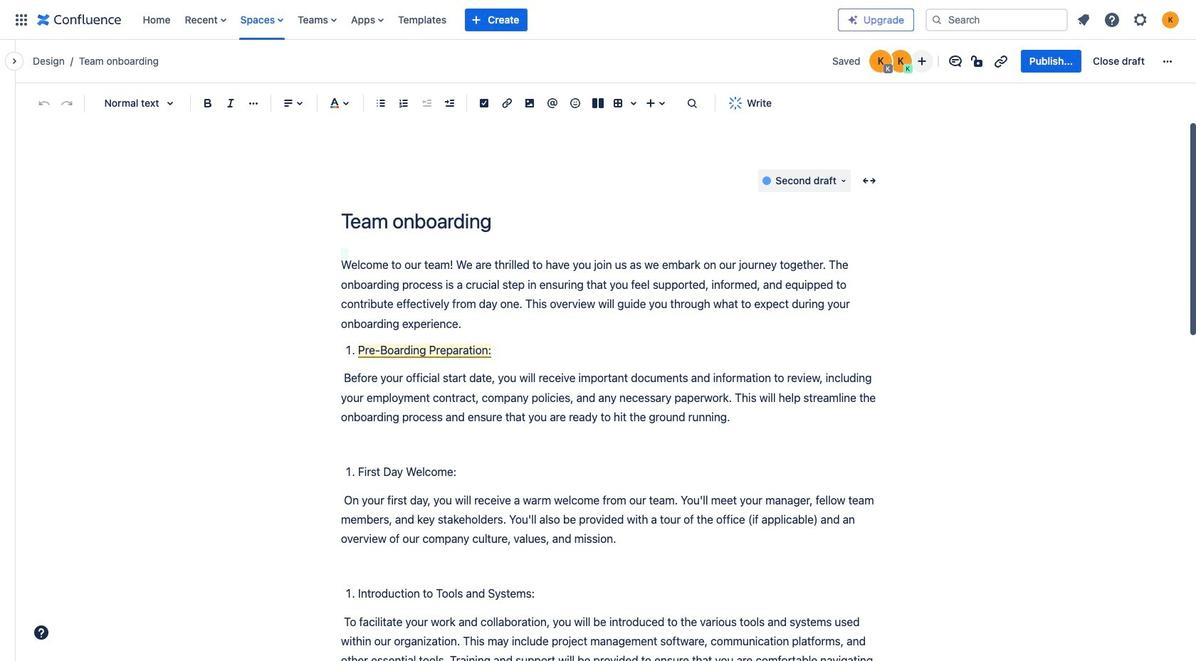 Task type: describe. For each thing, give the bounding box(es) containing it.
settings icon image
[[1133, 11, 1150, 28]]

action item [] image
[[476, 95, 493, 112]]

more image
[[1160, 53, 1177, 70]]

comment icon image
[[947, 53, 964, 70]]

Give this page a title text field
[[341, 210, 883, 233]]

add image, video, or file image
[[521, 95, 538, 112]]

expand sidebar image
[[0, 47, 31, 76]]

search image
[[932, 14, 943, 25]]

avatar group element
[[868, 48, 914, 74]]

notification icon image
[[1076, 11, 1093, 28]]

no restrictions image
[[970, 53, 987, 70]]

italic ⌘i image
[[222, 95, 239, 112]]

list for appswitcher icon
[[136, 0, 838, 40]]

global element
[[9, 0, 838, 40]]

copy link image
[[993, 53, 1010, 70]]

bold ⌘b image
[[199, 95, 217, 112]]

appswitcher icon image
[[13, 11, 30, 28]]

mention @ image
[[544, 95, 561, 112]]

Search field
[[926, 8, 1068, 31]]

premium image
[[848, 14, 859, 25]]

your profile and preferences image
[[1162, 11, 1180, 28]]



Task type: locate. For each thing, give the bounding box(es) containing it.
list for the premium image
[[1071, 7, 1188, 32]]

invite to edit image
[[914, 53, 931, 70]]

banner
[[0, 0, 1197, 40]]

0 horizontal spatial list
[[136, 0, 838, 40]]

emoji : image
[[567, 95, 584, 112]]

confluence image
[[37, 11, 121, 28], [37, 11, 121, 28]]

align left image
[[280, 95, 297, 112]]

group
[[1021, 50, 1154, 73]]

link ⌘k image
[[499, 95, 516, 112]]

layouts image
[[590, 95, 607, 112]]

table ⇧⌥t image
[[610, 95, 627, 112]]

bullet list ⌘⇧8 image
[[373, 95, 390, 112]]

Main content area, start typing to enter text. text field
[[341, 256, 883, 662]]

1 horizontal spatial list
[[1071, 7, 1188, 32]]

help icon image
[[1104, 11, 1121, 28]]

indent tab image
[[441, 95, 458, 112]]

make page full-width image
[[861, 173, 878, 190]]

text formatting group
[[197, 92, 265, 115]]

more formatting image
[[245, 95, 262, 112]]

numbered list ⌘⇧7 image
[[395, 95, 412, 112]]

list formating group
[[370, 92, 461, 115]]

find and replace image
[[684, 95, 701, 112]]

table size image
[[625, 95, 642, 112]]

list
[[136, 0, 838, 40], [1071, 7, 1188, 32]]

None search field
[[926, 8, 1068, 31]]



Task type: vqa. For each thing, say whether or not it's contained in the screenshot.
More information about kendallparks02 image for 1st Add reaction image from the bottom of the page
no



